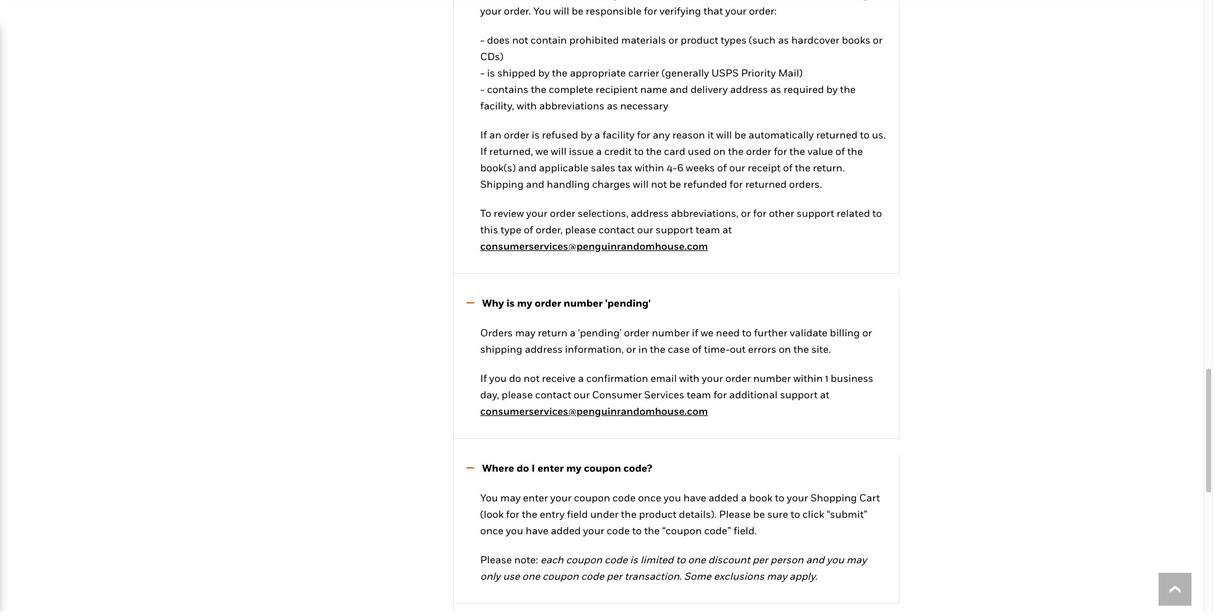 Task type: locate. For each thing, give the bounding box(es) containing it.
0 vertical spatial 'pending'
[[605, 297, 651, 310]]

site.
[[812, 343, 831, 356]]

1 vertical spatial returned
[[745, 178, 787, 190]]

a right the return
[[570, 327, 576, 339]]

"submit"
[[827, 508, 868, 521]]

contact inside to review your order selections, address abbreviations, or for other support related to this type of order, please contact our support team at consumerservices@penguinrandomhouse.com
[[599, 223, 635, 236]]

one down note:
[[522, 570, 540, 583]]

not inside the if an order is refused by a facility for any reason it will be automatically returned to us. if returned, we will issue a credit to the card used on the order for the value of the book(s) and applicable sales tax within 4-6 weeks of our receipt of the return. shipping and handling charges will not be refunded for returned orders.
[[651, 178, 667, 190]]

enter inside you may enter your coupon code once you have added a book to your shopping cart (look for the entry field under the product details). please be sure to click "submit" once you have added your code to the "coupon code" field.
[[523, 492, 548, 505]]

have
[[684, 492, 706, 505], [526, 525, 549, 538]]

2 vertical spatial will
[[633, 178, 649, 190]]

enter up entry
[[523, 492, 548, 505]]

0 vertical spatial will
[[716, 128, 732, 141]]

the right under
[[621, 508, 637, 521]]

within
[[635, 161, 664, 174], [794, 372, 823, 385]]

order,
[[536, 223, 563, 236]]

1 vertical spatial my
[[566, 462, 582, 475]]

the left entry
[[522, 508, 538, 521]]

to inside to review your order selections, address abbreviations, or for other support related to this type of order, please contact our support team at consumerservices@penguinrandomhouse.com
[[873, 207, 882, 219]]

product left 'types'
[[681, 33, 718, 46]]

1 vertical spatial not
[[651, 178, 667, 190]]

2 vertical spatial as
[[607, 99, 618, 112]]

code left transaction.
[[581, 570, 604, 583]]

returned
[[816, 128, 858, 141], [745, 178, 787, 190]]

to left us.
[[860, 128, 870, 141]]

6
[[677, 161, 684, 174]]

of right receipt
[[783, 161, 793, 174]]

please inside to review your order selections, address abbreviations, or for other support related to this type of order, please contact our support team at consumerservices@penguinrandomhouse.com
[[565, 223, 596, 236]]

in
[[638, 343, 648, 356]]

where
[[482, 462, 514, 475]]

- down the cds)
[[480, 66, 485, 79]]

not left receive
[[524, 372, 540, 385]]

0 vertical spatial per
[[753, 554, 768, 567]]

1 vertical spatial added
[[551, 525, 581, 538]]

please up field.
[[719, 508, 751, 521]]

0 horizontal spatial within
[[635, 161, 664, 174]]

1 horizontal spatial with
[[679, 372, 700, 385]]

order up in
[[624, 327, 650, 339]]

returned,
[[489, 145, 533, 157]]

at inside to review your order selections, address abbreviations, or for other support related to this type of order, please contact our support team at consumerservices@penguinrandomhouse.com
[[723, 223, 732, 236]]

charges
[[592, 178, 631, 190]]

code
[[613, 492, 636, 505], [607, 525, 630, 538], [605, 554, 628, 567], [581, 570, 604, 583]]

of right type
[[524, 223, 533, 236]]

2 horizontal spatial be
[[753, 508, 765, 521]]

at inside if you do not receive a confirmation email with your order number within 1 business day, please contact our consumer services team for additional support at consumerservices@penguinrandomhouse.com
[[820, 389, 830, 401]]

2 vertical spatial our
[[574, 389, 590, 401]]

please up only in the bottom of the page
[[480, 554, 512, 567]]

1 vertical spatial -
[[480, 66, 485, 79]]

as
[[778, 33, 789, 46], [770, 83, 781, 95], [607, 99, 618, 112]]

team
[[696, 223, 720, 236], [687, 389, 711, 401]]

if up day,
[[480, 372, 487, 385]]

need
[[716, 327, 740, 339]]

1 consumerservices@penguinrandomhouse.com from the top
[[480, 240, 708, 252]]

2 consumerservices@penguinrandomhouse.com link from the top
[[480, 405, 708, 418]]

0 vertical spatial one
[[688, 554, 706, 567]]

0 horizontal spatial added
[[551, 525, 581, 538]]

our
[[729, 161, 745, 174], [637, 223, 653, 236], [574, 389, 590, 401]]

1 vertical spatial consumerservices@penguinrandomhouse.com link
[[480, 405, 708, 418]]

case
[[668, 343, 690, 356]]

we down "refused"
[[536, 145, 548, 157]]

do
[[509, 372, 521, 385], [517, 462, 529, 475]]

1 vertical spatial consumerservices@penguinrandomhouse.com
[[480, 405, 708, 418]]

address inside orders may return a 'pending' order number if we need to further validate billing or shipping address information, or in the case of time-out errors on the site.
[[525, 343, 563, 356]]

is inside each coupon code is limited to one discount per person and you may only use one coupon code per transaction. some exclusions may apply.
[[630, 554, 638, 567]]

coupon inside you may enter your coupon code once you have added a book to your shopping cart (look for the entry field under the product details). please be sure to click "submit" once you have added your code to the "coupon code" field.
[[574, 492, 610, 505]]

order up additional
[[726, 372, 751, 385]]

coupon up under
[[574, 492, 610, 505]]

consumerservices@penguinrandomhouse.com link down selections, on the top of the page
[[480, 240, 708, 252]]

1 consumerservices@penguinrandomhouse.com link from the top
[[480, 240, 708, 252]]

1 vertical spatial contact
[[535, 389, 571, 401]]

0 vertical spatial please
[[565, 223, 596, 236]]

one up some
[[688, 554, 706, 567]]

0 vertical spatial consumerservices@penguinrandomhouse.com
[[480, 240, 708, 252]]

0 horizontal spatial contact
[[535, 389, 571, 401]]

card
[[664, 145, 685, 157]]

may inside you may enter your coupon code once you have added a book to your shopping cart (look for the entry field under the product details). please be sure to click "submit" once you have added your code to the "coupon code" field.
[[500, 492, 521, 505]]

order inside orders may return a 'pending' order number if we need to further validate billing or shipping address information, or in the case of time-out errors on the site.
[[624, 327, 650, 339]]

code up under
[[613, 492, 636, 505]]

0 horizontal spatial my
[[517, 297, 532, 310]]

of
[[836, 145, 845, 157], [717, 161, 727, 174], [783, 161, 793, 174], [524, 223, 533, 236], [692, 343, 702, 356]]

shopping
[[811, 492, 857, 505]]

with right email
[[679, 372, 700, 385]]

order inside to review your order selections, address abbreviations, or for other support related to this type of order, please contact our support team at consumerservices@penguinrandomhouse.com
[[550, 207, 575, 219]]

team inside if you do not receive a confirmation email with your order number within 1 business day, please contact our consumer services team for additional support at consumerservices@penguinrandomhouse.com
[[687, 389, 711, 401]]

0 vertical spatial within
[[635, 161, 664, 174]]

on inside the if an order is refused by a facility for any reason it will be automatically returned to us. if returned, we will issue a credit to the card used on the order for the value of the book(s) and applicable sales tax within 4-6 weeks of our receipt of the return. shipping and handling charges will not be refunded for returned orders.
[[714, 145, 726, 157]]

and down (generally
[[670, 83, 688, 95]]

your up the "order,"
[[526, 207, 548, 219]]

- up facility,
[[480, 83, 485, 95]]

at down abbreviations,
[[723, 223, 732, 236]]

may left the return
[[515, 327, 536, 339]]

0 horizontal spatial on
[[714, 145, 726, 157]]

2 vertical spatial if
[[480, 372, 487, 385]]

email
[[651, 372, 677, 385]]

2 vertical spatial by
[[581, 128, 592, 141]]

product up "coupon
[[639, 508, 677, 521]]

0 vertical spatial on
[[714, 145, 726, 157]]

books
[[842, 33, 871, 46]]

0 horizontal spatial we
[[536, 145, 548, 157]]

2 horizontal spatial address
[[730, 83, 768, 95]]

0 horizontal spatial with
[[517, 99, 537, 112]]

1 vertical spatial one
[[522, 570, 540, 583]]

mail)
[[778, 66, 803, 79]]

may right you
[[500, 492, 521, 505]]

be down 4-
[[669, 178, 681, 190]]

1 horizontal spatial contact
[[599, 223, 635, 236]]

2 consumerservices@penguinrandomhouse.com from the top
[[480, 405, 708, 418]]

for inside you may enter your coupon code once you have added a book to your shopping cart (look for the entry field under the product details). please be sure to click "submit" once you have added your code to the "coupon code" field.
[[506, 508, 520, 521]]

automatically
[[749, 128, 814, 141]]

-
[[480, 33, 485, 46], [480, 66, 485, 79], [480, 83, 485, 95]]

number inside if you do not receive a confirmation email with your order number within 1 business day, please contact our consumer services team for additional support at consumerservices@penguinrandomhouse.com
[[753, 372, 791, 385]]

your down under
[[583, 525, 605, 538]]

1 horizontal spatial on
[[779, 343, 791, 356]]

1 vertical spatial 'pending'
[[578, 327, 622, 339]]

and inside each coupon code is limited to one discount per person and you may only use one coupon code per transaction. some exclusions may apply.
[[806, 554, 824, 567]]

shipping
[[480, 343, 523, 356]]

applicable
[[539, 161, 589, 174]]

enter right the i
[[538, 462, 564, 475]]

consumerservices@penguinrandomhouse.com link for our
[[480, 405, 708, 418]]

0 vertical spatial by
[[538, 66, 550, 79]]

2 vertical spatial be
[[753, 508, 765, 521]]

'pending' inside orders may return a 'pending' order number if we need to further validate billing or shipping address information, or in the case of time-out errors on the site.
[[578, 327, 622, 339]]

or
[[669, 33, 678, 46], [873, 33, 883, 46], [741, 207, 751, 219], [862, 327, 872, 339], [626, 343, 636, 356]]

is inside the - does not contain prohibited materials or product types (such as hardcover books or cds) - is shipped by the appropriate carrier (generally usps priority mail) - contains the complete recipient name and delivery address as required by the facility, with abbreviations as necessary
[[487, 66, 495, 79]]

order inside if you do not receive a confirmation email with your order number within 1 business day, please contact our consumer services team for additional support at consumerservices@penguinrandomhouse.com
[[726, 372, 751, 385]]

a left book
[[741, 492, 747, 505]]

with down the contains
[[517, 99, 537, 112]]

selections,
[[578, 207, 629, 219]]

per left person
[[753, 554, 768, 567]]

on down further at the bottom of page
[[779, 343, 791, 356]]

the right value
[[848, 145, 863, 157]]

as down mail) on the right top
[[770, 83, 781, 95]]

to up the sure
[[775, 492, 785, 505]]

each
[[541, 554, 564, 567]]

support
[[797, 207, 834, 219], [656, 223, 693, 236], [780, 389, 818, 401]]

at down the 1
[[820, 389, 830, 401]]

support down abbreviations,
[[656, 223, 693, 236]]

to right related
[[873, 207, 882, 219]]

with
[[517, 99, 537, 112], [679, 372, 700, 385]]

1 vertical spatial address
[[631, 207, 669, 219]]

not inside the - does not contain prohibited materials or product types (such as hardcover books or cds) - is shipped by the appropriate carrier (generally usps priority mail) - contains the complete recipient name and delivery address as required by the facility, with abbreviations as necessary
[[512, 33, 528, 46]]

facility,
[[480, 99, 514, 112]]

1 horizontal spatial within
[[794, 372, 823, 385]]

0 vertical spatial once
[[638, 492, 661, 505]]

0 horizontal spatial product
[[639, 508, 677, 521]]

used
[[688, 145, 711, 157]]

out
[[730, 343, 746, 356]]

where do i enter my coupon code?
[[482, 462, 652, 475]]

facility
[[603, 128, 635, 141]]

(such
[[749, 33, 776, 46]]

1 vertical spatial if
[[480, 145, 487, 157]]

we
[[536, 145, 548, 157], [701, 327, 714, 339]]

team for for
[[687, 389, 711, 401]]

1 horizontal spatial product
[[681, 33, 718, 46]]

is inside the if an order is refused by a facility for any reason it will be automatically returned to us. if returned, we will issue a credit to the card used on the order for the value of the book(s) and applicable sales tax within 4-6 weeks of our receipt of the return. shipping and handling charges will not be refunded for returned orders.
[[532, 128, 540, 141]]

any
[[653, 128, 670, 141]]

a inside orders may return a 'pending' order number if we need to further validate billing or shipping address information, or in the case of time-out errors on the site.
[[570, 327, 576, 339]]

within left the 1
[[794, 372, 823, 385]]

'pending' up information, at the bottom
[[578, 327, 622, 339]]

0 vertical spatial our
[[729, 161, 745, 174]]

1 vertical spatial we
[[701, 327, 714, 339]]

0 vertical spatial please
[[719, 508, 751, 521]]

once down (look
[[480, 525, 504, 538]]

each coupon code is limited to one discount per person and you may only use one coupon code per transaction. some exclusions may apply.
[[480, 554, 867, 583]]

1 vertical spatial per
[[607, 570, 622, 583]]

orders may return a 'pending' order number if we need to further validate billing or shipping address information, or in the case of time-out errors on the site.
[[480, 327, 872, 356]]

'pending' inside 'why is my order number 'pending'' link
[[605, 297, 651, 310]]

1 horizontal spatial added
[[709, 492, 739, 505]]

0 vertical spatial team
[[696, 223, 720, 236]]

1 vertical spatial by
[[827, 83, 838, 95]]

details).
[[679, 508, 717, 521]]

0 horizontal spatial at
[[723, 223, 732, 236]]

please right day,
[[502, 389, 533, 401]]

other
[[769, 207, 794, 219]]

do inside if you do not receive a confirmation email with your order number within 1 business day, please contact our consumer services team for additional support at consumerservices@penguinrandomhouse.com
[[509, 372, 521, 385]]

the
[[552, 66, 568, 79], [531, 83, 547, 95], [840, 83, 856, 95], [646, 145, 662, 157], [728, 145, 744, 157], [790, 145, 805, 157], [848, 145, 863, 157], [795, 161, 811, 174], [650, 343, 666, 356], [794, 343, 809, 356], [522, 508, 538, 521], [621, 508, 637, 521], [644, 525, 660, 538]]

0 vertical spatial address
[[730, 83, 768, 95]]

your up click
[[787, 492, 808, 505]]

my right the i
[[566, 462, 582, 475]]

0 vertical spatial contact
[[599, 223, 635, 236]]

consumerservices@penguinrandomhouse.com link
[[480, 240, 708, 252], [480, 405, 708, 418]]

0 horizontal spatial please
[[480, 554, 512, 567]]

1 horizontal spatial returned
[[816, 128, 858, 141]]

be down book
[[753, 508, 765, 521]]

use
[[503, 570, 520, 583]]

2 vertical spatial address
[[525, 343, 563, 356]]

consumerservices@penguinrandomhouse.com down selections, on the top of the page
[[480, 240, 708, 252]]

returned up value
[[816, 128, 858, 141]]

product
[[681, 33, 718, 46], [639, 508, 677, 521]]

number up additional
[[753, 372, 791, 385]]

2 horizontal spatial number
[[753, 372, 791, 385]]

product inside you may enter your coupon code once you have added a book to your shopping cart (look for the entry field under the product details). please be sure to click "submit" once you have added your code to the "coupon code" field.
[[639, 508, 677, 521]]

1 vertical spatial do
[[517, 462, 529, 475]]

a right receive
[[578, 372, 584, 385]]

to
[[860, 128, 870, 141], [634, 145, 644, 157], [873, 207, 882, 219], [742, 327, 752, 339], [775, 492, 785, 505], [791, 508, 800, 521], [632, 525, 642, 538], [676, 554, 686, 567]]

validate
[[790, 327, 828, 339]]

receive
[[542, 372, 576, 385]]

for
[[637, 128, 650, 141], [774, 145, 787, 157], [730, 178, 743, 190], [753, 207, 767, 219], [714, 389, 727, 401], [506, 508, 520, 521]]

of inside orders may return a 'pending' order number if we need to further validate billing or shipping address information, or in the case of time-out errors on the site.
[[692, 343, 702, 356]]

1 vertical spatial enter
[[523, 492, 548, 505]]

1 horizontal spatial by
[[581, 128, 592, 141]]

2 vertical spatial number
[[753, 372, 791, 385]]

consumer
[[592, 389, 642, 401]]

1 horizontal spatial we
[[701, 327, 714, 339]]

0 horizontal spatial will
[[551, 145, 567, 157]]

you inside if you do not receive a confirmation email with your order number within 1 business day, please contact our consumer services team for additional support at consumerservices@penguinrandomhouse.com
[[489, 372, 507, 385]]

have down entry
[[526, 525, 549, 538]]

a up sales
[[596, 145, 602, 157]]

team inside to review your order selections, address abbreviations, or for other support related to this type of order, please contact our support team at consumerservices@penguinrandomhouse.com
[[696, 223, 720, 236]]

order
[[504, 128, 529, 141], [746, 145, 772, 157], [550, 207, 575, 219], [535, 297, 561, 310], [624, 327, 650, 339], [726, 372, 751, 385]]

will
[[716, 128, 732, 141], [551, 145, 567, 157], [633, 178, 649, 190]]

0 horizontal spatial once
[[480, 525, 504, 538]]

exclusions
[[714, 570, 764, 583]]

order up returned,
[[504, 128, 529, 141]]

under
[[590, 508, 619, 521]]

within inside the if an order is refused by a facility for any reason it will be automatically returned to us. if returned, we will issue a credit to the card used on the order for the value of the book(s) and applicable sales tax within 4-6 weeks of our receipt of the return. shipping and handling charges will not be refunded for returned orders.
[[635, 161, 664, 174]]

shipping
[[480, 178, 524, 190]]

for left additional
[[714, 389, 727, 401]]

not right 'does'
[[512, 33, 528, 46]]

cart
[[860, 492, 880, 505]]

on
[[714, 145, 726, 157], [779, 343, 791, 356]]

if inside if you do not receive a confirmation email with your order number within 1 business day, please contact our consumer services team for additional support at consumerservices@penguinrandomhouse.com
[[480, 372, 487, 385]]

0 vertical spatial at
[[723, 223, 732, 236]]

contact inside if you do not receive a confirmation email with your order number within 1 business day, please contact our consumer services team for additional support at consumerservices@penguinrandomhouse.com
[[535, 389, 571, 401]]

contact down selections, on the top of the page
[[599, 223, 635, 236]]

our inside the if an order is refused by a facility for any reason it will be automatically returned to us. if returned, we will issue a credit to the card used on the order for the value of the book(s) and applicable sales tax within 4-6 weeks of our receipt of the return. shipping and handling charges will not be refunded for returned orders.
[[729, 161, 745, 174]]

1 vertical spatial number
[[652, 327, 690, 339]]

0 vertical spatial number
[[564, 297, 603, 310]]

if for if an order is refused by a facility for any reason it will be automatically returned to us. if returned, we will issue a credit to the card used on the order for the value of the book(s) and applicable sales tax within 4-6 weeks of our receipt of the return. shipping and handling charges will not be refunded for returned orders.
[[480, 128, 487, 141]]

1 vertical spatial please
[[502, 389, 533, 401]]

book(s)
[[480, 161, 516, 174]]

address down the return
[[525, 343, 563, 356]]

0 vertical spatial we
[[536, 145, 548, 157]]

you inside each coupon code is limited to one discount per person and you may only use one coupon code per transaction. some exclusions may apply.
[[827, 554, 844, 567]]

code?
[[624, 462, 652, 475]]

1 horizontal spatial will
[[633, 178, 649, 190]]

confirmation
[[586, 372, 648, 385]]

0 vertical spatial not
[[512, 33, 528, 46]]

product inside the - does not contain prohibited materials or product types (such as hardcover books or cds) - is shipped by the appropriate carrier (generally usps priority mail) - contains the complete recipient name and delivery address as required by the facility, with abbreviations as necessary
[[681, 33, 718, 46]]

at
[[723, 223, 732, 236], [820, 389, 830, 401]]

the right in
[[650, 343, 666, 356]]

0 horizontal spatial have
[[526, 525, 549, 538]]

0 vertical spatial my
[[517, 297, 532, 310]]

a inside if you do not receive a confirmation email with your order number within 1 business day, please contact our consumer services team for additional support at consumerservices@penguinrandomhouse.com
[[578, 372, 584, 385]]

consumerservices@penguinrandomhouse.com link for contact
[[480, 240, 708, 252]]

return.
[[813, 161, 845, 174]]

order up receipt
[[746, 145, 772, 157]]

1 horizontal spatial our
[[637, 223, 653, 236]]

1 if from the top
[[480, 128, 487, 141]]

number up the return
[[564, 297, 603, 310]]

our inside to review your order selections, address abbreviations, or for other support related to this type of order, please contact our support team at consumerservices@penguinrandomhouse.com
[[637, 223, 653, 236]]

2 vertical spatial -
[[480, 83, 485, 95]]

to up limited
[[632, 525, 642, 538]]

per left transaction.
[[607, 570, 622, 583]]

your down time-
[[702, 372, 723, 385]]

priority
[[741, 66, 776, 79]]

will down "refused"
[[551, 145, 567, 157]]

3 if from the top
[[480, 372, 487, 385]]

by right shipped
[[538, 66, 550, 79]]

a inside you may enter your coupon code once you have added a book to your shopping cart (look for the entry field under the product details). please be sure to click "submit" once you have added your code to the "coupon code" field.
[[741, 492, 747, 505]]

enter
[[538, 462, 564, 475], [523, 492, 548, 505]]

team down abbreviations,
[[696, 223, 720, 236]]

0 vertical spatial if
[[480, 128, 487, 141]]

0 vertical spatial be
[[735, 128, 746, 141]]

will right charges
[[633, 178, 649, 190]]

if up book(s)
[[480, 145, 487, 157]]

2 vertical spatial support
[[780, 389, 818, 401]]

refused
[[542, 128, 578, 141]]

my
[[517, 297, 532, 310], [566, 462, 582, 475]]

0 vertical spatial have
[[684, 492, 706, 505]]

be inside you may enter your coupon code once you have added a book to your shopping cart (look for the entry field under the product details). please be sure to click "submit" once you have added your code to the "coupon code" field.
[[753, 508, 765, 521]]

consumerservices@penguinrandomhouse.com inside to review your order selections, address abbreviations, or for other support related to this type of order, please contact our support team at consumerservices@penguinrandomhouse.com
[[480, 240, 708, 252]]

prohibited
[[569, 33, 619, 46]]

added
[[709, 492, 739, 505], [551, 525, 581, 538]]

of right weeks
[[717, 161, 727, 174]]

by up issue
[[581, 128, 592, 141]]

do left the i
[[517, 462, 529, 475]]

1 horizontal spatial number
[[652, 327, 690, 339]]

abbreviations
[[539, 99, 605, 112]]

delivery
[[691, 83, 728, 95]]

returned down receipt
[[745, 178, 787, 190]]

- left 'does'
[[480, 33, 485, 46]]

0 vertical spatial consumerservices@penguinrandomhouse.com link
[[480, 240, 708, 252]]

be right it
[[735, 128, 746, 141]]

(generally
[[662, 66, 709, 79]]

1 vertical spatial our
[[637, 223, 653, 236]]

the right used
[[728, 145, 744, 157]]

1 horizontal spatial address
[[631, 207, 669, 219]]

'pending' up in
[[605, 297, 651, 310]]

contact
[[599, 223, 635, 236], [535, 389, 571, 401]]

'pending'
[[605, 297, 651, 310], [578, 327, 622, 339]]

of down if
[[692, 343, 702, 356]]

0 vertical spatial with
[[517, 99, 537, 112]]

4-
[[667, 161, 677, 174]]

0 vertical spatial product
[[681, 33, 718, 46]]

for left any
[[637, 128, 650, 141]]

once down "code?"
[[638, 492, 661, 505]]

not
[[512, 33, 528, 46], [651, 178, 667, 190], [524, 372, 540, 385]]

not inside if you do not receive a confirmation email with your order number within 1 business day, please contact our consumer services team for additional support at consumerservices@penguinrandomhouse.com
[[524, 372, 540, 385]]

code down under
[[607, 525, 630, 538]]

within left 4-
[[635, 161, 664, 174]]

1 vertical spatial product
[[639, 508, 677, 521]]

my right why
[[517, 297, 532, 310]]

1 vertical spatial with
[[679, 372, 700, 385]]



Task type: describe. For each thing, give the bounding box(es) containing it.
return
[[538, 327, 568, 339]]

hardcover
[[792, 33, 840, 46]]

you
[[480, 492, 498, 505]]

contain
[[531, 33, 567, 46]]

errors
[[748, 343, 776, 356]]

book
[[749, 492, 773, 505]]

by inside the if an order is refused by a facility for any reason it will be automatically returned to us. if returned, we will issue a credit to the card used on the order for the value of the book(s) and applicable sales tax within 4-6 weeks of our receipt of the return. shipping and handling charges will not be refunded for returned orders.
[[581, 128, 592, 141]]

for right refunded
[[730, 178, 743, 190]]

may down person
[[767, 570, 787, 583]]

with inside the - does not contain prohibited materials or product types (such as hardcover books or cds) - is shipped by the appropriate carrier (generally usps priority mail) - contains the complete recipient name and delivery address as required by the facility, with abbreviations as necessary
[[517, 99, 537, 112]]

is right why
[[507, 297, 515, 310]]

and down returned,
[[518, 161, 537, 174]]

complete
[[549, 83, 593, 95]]

1 horizontal spatial be
[[735, 128, 746, 141]]

it
[[708, 128, 714, 141]]

to review your order selections, address abbreviations, or for other support related to this type of order, please contact our support team at consumerservices@penguinrandomhouse.com
[[480, 207, 882, 252]]

0 vertical spatial enter
[[538, 462, 564, 475]]

0 vertical spatial support
[[797, 207, 834, 219]]

or right materials
[[669, 33, 678, 46]]

related
[[837, 207, 870, 219]]

please note:
[[480, 554, 541, 567]]

if for if you do not receive a confirmation email with your order number within 1 business day, please contact our consumer services team for additional support at consumerservices@penguinrandomhouse.com
[[480, 372, 487, 385]]

1 vertical spatial please
[[480, 554, 512, 567]]

we inside the if an order is refused by a facility for any reason it will be automatically returned to us. if returned, we will issue a credit to the card used on the order for the value of the book(s) and applicable sales tax within 4-6 weeks of our receipt of the return. shipping and handling charges will not be refunded for returned orders.
[[536, 145, 548, 157]]

1
[[825, 372, 828, 385]]

the down any
[[646, 145, 662, 157]]

types
[[721, 33, 747, 46]]

or right books
[[873, 33, 883, 46]]

- does not contain prohibited materials or product types (such as hardcover books or cds) - is shipped by the appropriate carrier (generally usps priority mail) - contains the complete recipient name and delivery address as required by the facility, with abbreviations as necessary
[[480, 33, 883, 112]]

2 if from the top
[[480, 145, 487, 157]]

where do i enter my coupon code? link
[[454, 461, 886, 477]]

team for at
[[696, 223, 720, 236]]

if an order is refused by a facility for any reason it will be automatically returned to us. if returned, we will issue a credit to the card used on the order for the value of the book(s) and applicable sales tax within 4-6 weeks of our receipt of the return. shipping and handling charges will not be refunded for returned orders.
[[480, 128, 886, 190]]

please inside if you do not receive a confirmation email with your order number within 1 business day, please contact our consumer services team for additional support at consumerservices@penguinrandomhouse.com
[[502, 389, 533, 401]]

2 horizontal spatial by
[[827, 83, 838, 95]]

0 horizontal spatial by
[[538, 66, 550, 79]]

0 horizontal spatial returned
[[745, 178, 787, 190]]

a left "facility"
[[594, 128, 600, 141]]

0 vertical spatial as
[[778, 33, 789, 46]]

orders.
[[789, 178, 822, 190]]

or right billing
[[862, 327, 872, 339]]

support inside if you do not receive a confirmation email with your order number within 1 business day, please contact our consumer services team for additional support at consumerservices@penguinrandomhouse.com
[[780, 389, 818, 401]]

1 horizontal spatial my
[[566, 462, 582, 475]]

to inside each coupon code is limited to one discount per person and you may only use one coupon code per transaction. some exclusions may apply.
[[676, 554, 686, 567]]

why is my order number 'pending'
[[482, 297, 651, 310]]

"coupon
[[662, 525, 702, 538]]

field
[[567, 508, 588, 521]]

us.
[[872, 128, 886, 141]]

reason
[[673, 128, 705, 141]]

transaction.
[[625, 570, 682, 583]]

the right required
[[840, 83, 856, 95]]

value
[[808, 145, 833, 157]]

may inside orders may return a 'pending' order number if we need to further validate billing or shipping address information, or in the case of time-out errors on the site.
[[515, 327, 536, 339]]

the up complete
[[552, 66, 568, 79]]

your inside to review your order selections, address abbreviations, or for other support related to this type of order, please contact our support team at consumerservices@penguinrandomhouse.com
[[526, 207, 548, 219]]

contains
[[487, 83, 529, 95]]

tax
[[618, 161, 632, 174]]

why
[[482, 297, 504, 310]]

why is my order number 'pending' link
[[454, 296, 886, 312]]

coupon down each on the left bottom of page
[[543, 570, 579, 583]]

only
[[480, 570, 501, 583]]

and inside the - does not contain prohibited materials or product types (such as hardcover books or cds) - is shipped by the appropriate carrier (generally usps priority mail) - contains the complete recipient name and delivery address as required by the facility, with abbreviations as necessary
[[670, 83, 688, 95]]

1 vertical spatial as
[[770, 83, 781, 95]]

to inside orders may return a 'pending' order number if we need to further validate billing or shipping address information, or in the case of time-out errors on the site.
[[742, 327, 752, 339]]

time-
[[704, 343, 730, 356]]

your inside if you do not receive a confirmation email with your order number within 1 business day, please contact our consumer services team for additional support at consumerservices@penguinrandomhouse.com
[[702, 372, 723, 385]]

order up the return
[[535, 297, 561, 310]]

1 - from the top
[[480, 33, 485, 46]]

and down applicable
[[526, 178, 544, 190]]

you up please note:
[[506, 525, 523, 538]]

carrier
[[628, 66, 659, 79]]

type
[[501, 223, 521, 236]]

an
[[489, 128, 502, 141]]

handling
[[547, 178, 590, 190]]

to
[[480, 207, 491, 219]]

of inside to review your order selections, address abbreviations, or for other support related to this type of order, please contact our support team at consumerservices@penguinrandomhouse.com
[[524, 223, 533, 236]]

3 - from the top
[[480, 83, 485, 95]]

weeks
[[686, 161, 715, 174]]

issue
[[569, 145, 594, 157]]

your up entry
[[550, 492, 572, 505]]

required
[[784, 83, 824, 95]]

you may enter your coupon code once you have added a book to your shopping cart (look for the entry field under the product details). please be sure to click "submit" once you have added your code to the "coupon code" field.
[[480, 492, 880, 538]]

cds)
[[480, 50, 503, 62]]

the left value
[[790, 145, 805, 157]]

may down "submit"
[[847, 554, 867, 567]]

number inside 'why is my order number 'pending'' link
[[564, 297, 603, 310]]

number inside orders may return a 'pending' order number if we need to further validate billing or shipping address information, or in the case of time-out errors on the site.
[[652, 327, 690, 339]]

consumerservices@penguinrandomhouse.com inside if you do not receive a confirmation email with your order number within 1 business day, please contact our consumer services team for additional support at consumerservices@penguinrandomhouse.com
[[480, 405, 708, 418]]

1 vertical spatial support
[[656, 223, 693, 236]]

name
[[640, 83, 667, 95]]

on inside orders may return a 'pending' order number if we need to further validate billing or shipping address information, or in the case of time-out errors on the site.
[[779, 343, 791, 356]]

you down where do i enter my coupon code? link
[[664, 492, 681, 505]]

0 vertical spatial returned
[[816, 128, 858, 141]]

the up orders.
[[795, 161, 811, 174]]

note:
[[514, 554, 538, 567]]

(look
[[480, 508, 504, 521]]

credit
[[604, 145, 632, 157]]

or inside to review your order selections, address abbreviations, or for other support related to this type of order, please contact our support team at consumerservices@penguinrandomhouse.com
[[741, 207, 751, 219]]

of right value
[[836, 145, 845, 157]]

materials
[[621, 33, 666, 46]]

day,
[[480, 389, 499, 401]]

for down automatically
[[774, 145, 787, 157]]

coupon left "code?"
[[584, 462, 621, 475]]

the down shipped
[[531, 83, 547, 95]]

limited
[[640, 554, 674, 567]]

entry
[[540, 508, 565, 521]]

1 horizontal spatial once
[[638, 492, 661, 505]]

our inside if you do not receive a confirmation email with your order number within 1 business day, please contact our consumer services team for additional support at consumerservices@penguinrandomhouse.com
[[574, 389, 590, 401]]

coupon right each on the left bottom of page
[[566, 554, 602, 567]]

sales
[[591, 161, 615, 174]]

0 horizontal spatial one
[[522, 570, 540, 583]]

receipt
[[748, 161, 781, 174]]

please inside you may enter your coupon code once you have added a book to your shopping cart (look for the entry field under the product details). please be sure to click "submit" once you have added your code to the "coupon code" field.
[[719, 508, 751, 521]]

within inside if you do not receive a confirmation email with your order number within 1 business day, please contact our consumer services team for additional support at consumerservices@penguinrandomhouse.com
[[794, 372, 823, 385]]

for inside if you do not receive a confirmation email with your order number within 1 business day, please contact our consumer services team for additional support at consumerservices@penguinrandomhouse.com
[[714, 389, 727, 401]]

to right the sure
[[791, 508, 800, 521]]

0 horizontal spatial be
[[669, 178, 681, 190]]

the down the validate
[[794, 343, 809, 356]]

abbreviations,
[[671, 207, 739, 219]]

the up limited
[[644, 525, 660, 538]]

or left in
[[626, 343, 636, 356]]

necessary
[[620, 99, 668, 112]]

address inside the - does not contain prohibited materials or product types (such as hardcover books or cds) - is shipped by the appropriate carrier (generally usps priority mail) - contains the complete recipient name and delivery address as required by the facility, with abbreviations as necessary
[[730, 83, 768, 95]]

appropriate
[[570, 66, 626, 79]]

if you do not receive a confirmation email with your order number within 1 business day, please contact our consumer services team for additional support at consumerservices@penguinrandomhouse.com
[[480, 372, 873, 418]]

1 vertical spatial have
[[526, 525, 549, 538]]

0 vertical spatial added
[[709, 492, 739, 505]]

to right credit
[[634, 145, 644, 157]]

apply.
[[790, 570, 818, 583]]

for inside to review your order selections, address abbreviations, or for other support related to this type of order, please contact our support team at consumerservices@penguinrandomhouse.com
[[753, 207, 767, 219]]

field.
[[734, 525, 757, 538]]

2 - from the top
[[480, 66, 485, 79]]

click
[[803, 508, 824, 521]]

we inside orders may return a 'pending' order number if we need to further validate billing or shipping address information, or in the case of time-out errors on the site.
[[701, 327, 714, 339]]

i
[[532, 462, 535, 475]]

shipped
[[497, 66, 536, 79]]

with inside if you do not receive a confirmation email with your order number within 1 business day, please contact our consumer services team for additional support at consumerservices@penguinrandomhouse.com
[[679, 372, 700, 385]]

address inside to review your order selections, address abbreviations, or for other support related to this type of order, please contact our support team at consumerservices@penguinrandomhouse.com
[[631, 207, 669, 219]]

1 vertical spatial once
[[480, 525, 504, 538]]

2 horizontal spatial will
[[716, 128, 732, 141]]

if
[[692, 327, 698, 339]]

does
[[487, 33, 510, 46]]

refunded
[[684, 178, 727, 190]]

0 horizontal spatial per
[[607, 570, 622, 583]]

business
[[831, 372, 873, 385]]

code"
[[704, 525, 731, 538]]

person
[[771, 554, 804, 567]]

usps
[[712, 66, 739, 79]]

billing
[[830, 327, 860, 339]]

some
[[684, 570, 711, 583]]

code up transaction.
[[605, 554, 628, 567]]



Task type: vqa. For each thing, say whether or not it's contained in the screenshot.
TEAM within TO REVIEW YOUR ORDER SELECTIONS, ADDRESS ABBREVIATIONS, OR FOR OTHER SUPPORT RELATED TO THIS TYPE OF ORDER, PLEASE CONTACT OUR SUPPORT TEAM AT CONSUMERSERVICES@PENGUINRANDOMHOUSE.COM
yes



